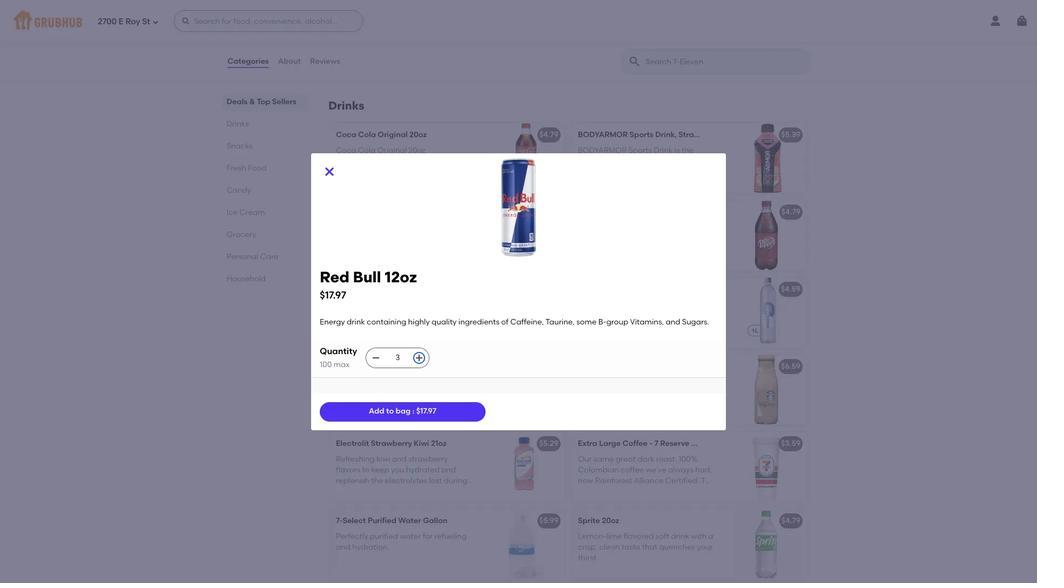 Task type: vqa. For each thing, say whether or not it's contained in the screenshot.
left Caffeine,
yes



Task type: locate. For each thing, give the bounding box(es) containing it.
20oz
[[410, 130, 427, 140], [409, 146, 426, 155], [602, 517, 620, 526]]

1 vertical spatial for
[[423, 532, 433, 541]]

blend
[[648, 378, 669, 387]]

rings inside funyuns® onion flavored rings are a deliciously different snack that's fun to eat, with a crisp texture and zesty onion flavor
[[436, 30, 456, 39]]

free
[[425, 378, 439, 387]]

magnifying glass icon image
[[629, 55, 642, 68]]

coca cola original 20oz image
[[484, 123, 565, 194]]

0 vertical spatial strawberry
[[679, 130, 720, 140]]

cream
[[240, 208, 266, 217]]

with inside funyuns® onion flavored rings are a deliciously different snack that's fun to eat, with a crisp texture and zesty onion flavor
[[375, 52, 391, 61]]

red for red bull 12oz $17.97
[[320, 268, 350, 286]]

and up 52oz in the bottom left of the page
[[426, 322, 440, 331]]

$12.39
[[537, 208, 559, 217]]

refueling
[[435, 532, 467, 541]]

kiwi
[[377, 455, 391, 464]]

can down purity
[[578, 311, 593, 321]]

flavored
[[393, 15, 425, 24], [403, 30, 434, 39]]

0 horizontal spatial you
[[391, 466, 405, 475]]

and down that's
[[446, 52, 461, 61]]

purified
[[370, 532, 398, 541]]

b-
[[599, 318, 607, 327], [358, 322, 366, 331]]

zesty
[[336, 63, 355, 72]]

1 horizontal spatial water
[[400, 532, 421, 541]]

containing down 'red bull 12oz'
[[383, 300, 423, 310]]

kiwi
[[414, 440, 430, 449]]

svg image inside the main navigation navigation
[[1016, 15, 1029, 28]]

household tab
[[227, 274, 303, 285]]

energy up quantity
[[320, 318, 345, 327]]

and inside perfectly purified water for refueling and hydration.
[[336, 543, 351, 552]]

refreshing
[[336, 455, 375, 464]]

2 vertical spatial $4.79
[[782, 517, 801, 526]]

can up vapor
[[616, 300, 630, 310]]

2 coca from the top
[[336, 146, 357, 155]]

undeniably
[[643, 411, 684, 420]]

1 vertical spatial coca cola original 20oz
[[336, 146, 426, 155]]

your
[[697, 543, 713, 552]]

flavored up snack
[[403, 30, 434, 39]]

0 vertical spatial flavored
[[393, 15, 425, 24]]

to left bag in the left of the page
[[386, 407, 394, 416]]

smartwater 1l image
[[727, 278, 808, 348]]

rings for 6oz
[[427, 15, 447, 24]]

you up 'smartwater'
[[691, 300, 705, 310]]

drinks inside tab
[[227, 119, 249, 129]]

0 horizontal spatial 12oz
[[368, 285, 384, 294]]

24oz
[[735, 440, 752, 449]]

for down gallon
[[423, 532, 433, 541]]

1 horizontal spatial b-
[[599, 318, 607, 327]]

0 vertical spatial containing
[[383, 300, 423, 310]]

extra
[[578, 440, 598, 449]]

0 vertical spatial can
[[616, 300, 630, 310]]

snacks
[[227, 142, 253, 151]]

bull inside the red bull 12oz $17.97
[[353, 268, 381, 286]]

you right keep
[[391, 466, 405, 475]]

coffee
[[623, 440, 648, 449]]

b- up distinctive
[[599, 318, 607, 327]]

ingredients
[[336, 311, 377, 321], [459, 318, 500, 327]]

you inside "refreshing kiwi and strawberry flavors to keep you hydrated and replenish the electrolytes lost during exercise."
[[391, 466, 405, 475]]

quantity 100 max
[[320, 346, 357, 370]]

strawberry
[[679, 130, 720, 140], [371, 440, 412, 449]]

with inside purity you can taste; hydration you can feel. vapor distilled smartwater with added electrolytes for a distinctive pure and crisp taste.
[[578, 322, 594, 331]]

0 vertical spatial coca
[[336, 130, 357, 140]]

from right not
[[445, 389, 462, 398]]

rings left the 6oz
[[427, 15, 447, 24]]

1 horizontal spatial vitamins,
[[631, 318, 664, 327]]

can
[[616, 300, 630, 310], [578, 311, 593, 321]]

quality
[[448, 300, 473, 310], [432, 318, 457, 327]]

0 horizontal spatial of
[[379, 311, 386, 321]]

svg image
[[182, 17, 190, 25], [153, 19, 159, 25], [372, 354, 381, 363], [415, 354, 424, 363]]

electrolytes
[[622, 322, 664, 331], [385, 477, 428, 486]]

water down a on the left of the page
[[336, 389, 357, 398]]

1 vertical spatial onion
[[379, 30, 401, 39]]

water
[[336, 389, 357, 398], [400, 532, 421, 541]]

of inside discover a creamy blend of coffee and milk, mixed with divine vanilla flavor. the finest arabica beans create a rich and undeniably luscious beverage.
[[671, 378, 678, 387]]

1 coca cola original 20oz from the top
[[336, 130, 427, 140]]

0 vertical spatial electrolytes
[[622, 322, 664, 331]]

to
[[350, 52, 357, 61], [386, 407, 394, 416], [362, 466, 370, 475]]

drinks down deals
[[227, 119, 249, 129]]

flavored up different
[[393, 15, 425, 24]]

bodyarmor sports drink, strawberry banana 28oz image
[[727, 123, 808, 194]]

taurine, up 52oz in the bottom left of the page
[[423, 311, 452, 321]]

0 vertical spatial $4.79
[[540, 130, 559, 140]]

household
[[227, 275, 266, 284]]

0 vertical spatial to
[[350, 52, 357, 61]]

onion for funyuns
[[368, 15, 391, 24]]

1 vertical spatial svg image
[[323, 165, 336, 178]]

0 horizontal spatial crisp
[[399, 52, 417, 61]]

with up your
[[692, 532, 707, 541]]

1 horizontal spatial $17.97
[[417, 407, 437, 416]]

e
[[119, 17, 124, 26]]

different
[[383, 41, 414, 50]]

vanilla
[[678, 389, 702, 398]]

with inside discover a creamy blend of coffee and milk, mixed with divine vanilla flavor. the finest arabica beans create a rich and undeniably luscious beverage.
[[638, 389, 653, 398]]

0 horizontal spatial to
[[350, 52, 357, 61]]

1 vertical spatial drinks
[[227, 119, 249, 129]]

pure
[[618, 333, 634, 342]]

svg image
[[1016, 15, 1029, 28], [323, 165, 336, 178]]

strawberry
[[409, 455, 448, 464]]

personal care
[[227, 252, 279, 262]]

coca
[[336, 130, 357, 140], [336, 146, 357, 155]]

fresh food tab
[[227, 163, 303, 174]]

to left keep
[[362, 466, 370, 475]]

0 horizontal spatial some
[[336, 322, 356, 331]]

1 vertical spatial flavored
[[403, 30, 434, 39]]

0 horizontal spatial drinks
[[227, 119, 249, 129]]

7-select purified water gallon
[[336, 517, 448, 526]]

for up 'taste.'
[[666, 322, 676, 331]]

funyuns onion flavored rings 6oz
[[336, 15, 462, 24]]

personal care tab
[[227, 251, 303, 263]]

1 vertical spatial crisp
[[653, 333, 670, 342]]

and right pure
[[636, 333, 651, 342]]

you up feel.
[[601, 300, 614, 310]]

taurine, left feel.
[[546, 318, 575, 327]]

0 horizontal spatial water
[[336, 389, 357, 398]]

100
[[320, 361, 332, 370]]

onion up funyuns®
[[368, 15, 391, 24]]

a
[[336, 41, 341, 50], [392, 52, 397, 61], [678, 322, 683, 331], [612, 378, 617, 387], [604, 411, 609, 420], [709, 532, 714, 541]]

0 vertical spatial drinks
[[329, 99, 365, 113]]

with up arabica
[[638, 389, 653, 398]]

with inside lemon-lime flavored soft drink with a crisp, clean taste that quenches your thirst.
[[692, 532, 707, 541]]

0 horizontal spatial svg image
[[323, 165, 336, 178]]

energy down 'red bull 12oz'
[[336, 300, 361, 310]]

are
[[458, 30, 470, 39]]

water down water
[[400, 532, 421, 541]]

flavor
[[379, 63, 399, 72]]

containing up input item quantity number field
[[367, 318, 407, 327]]

-
[[650, 440, 653, 449]]

0 vertical spatial cola
[[358, 130, 376, 140]]

and up flavor.
[[578, 389, 593, 398]]

1 horizontal spatial strawberry
[[679, 130, 720, 140]]

rings for are
[[436, 30, 456, 39]]

onion
[[368, 15, 391, 24], [379, 30, 401, 39]]

1 vertical spatial can
[[578, 311, 593, 321]]

distilled
[[635, 311, 663, 321]]

drink
[[363, 300, 381, 310], [347, 318, 365, 327], [672, 532, 690, 541]]

smartwater
[[665, 311, 709, 321]]

drinks down zesty
[[329, 99, 365, 113]]

and inside a delicious orange juice free from water or preservtives and not from concentrate.
[[414, 389, 429, 398]]

that's
[[439, 41, 460, 50]]

exercise.
[[336, 488, 368, 497]]

1 vertical spatial strawberry
[[371, 440, 412, 449]]

personal
[[227, 252, 259, 262]]

a up mixed
[[612, 378, 617, 387]]

main navigation navigation
[[0, 0, 1038, 42]]

electrolytes down distilled
[[622, 322, 664, 331]]

funyuns
[[336, 15, 367, 24]]

12oz inside the red bull 12oz $17.97
[[385, 268, 417, 286]]

and
[[446, 52, 461, 61], [666, 318, 681, 327], [426, 322, 440, 331], [636, 333, 651, 342], [414, 389, 429, 398], [578, 389, 593, 398], [627, 411, 641, 420], [392, 455, 407, 464], [442, 466, 456, 475], [336, 543, 351, 552]]

roy
[[125, 17, 140, 26]]

bull for red bull 12oz
[[353, 285, 366, 294]]

strawberry up kiwi
[[371, 440, 412, 449]]

keep
[[372, 466, 390, 475]]

colombian
[[692, 440, 733, 449]]

0 vertical spatial onion
[[368, 15, 391, 24]]

1 vertical spatial cola
[[358, 146, 376, 155]]

a up 'taste.'
[[678, 322, 683, 331]]

crisp left 'taste.'
[[653, 333, 670, 342]]

0 horizontal spatial can
[[578, 311, 593, 321]]

a up your
[[709, 532, 714, 541]]

vitamins, down taste;
[[631, 318, 664, 327]]

taste;
[[632, 300, 653, 310]]

2 vertical spatial drink
[[672, 532, 690, 541]]

you
[[601, 300, 614, 310], [691, 300, 705, 310], [391, 466, 405, 475]]

and down juice
[[414, 389, 429, 398]]

1 vertical spatial coca
[[336, 146, 357, 155]]

red inside the red bull 12oz $17.97
[[320, 268, 350, 286]]

0 horizontal spatial sugars.
[[442, 322, 469, 331]]

purified
[[368, 517, 397, 526]]

drinks
[[329, 99, 365, 113], [227, 119, 249, 129]]

and down the perfectly at the left of the page
[[336, 543, 351, 552]]

0 vertical spatial drink
[[363, 300, 381, 310]]

1 horizontal spatial taurine,
[[546, 318, 575, 327]]

drink inside lemon-lime flavored soft drink with a crisp, clean taste that quenches your thirst.
[[672, 532, 690, 541]]

flavored inside funyuns® onion flavored rings are a deliciously different snack that's fun to eat, with a crisp texture and zesty onion flavor
[[403, 30, 434, 39]]

0 vertical spatial crisp
[[399, 52, 417, 61]]

with up distinctive
[[578, 322, 594, 331]]

sprite 20oz image
[[727, 510, 808, 580]]

drink,
[[656, 130, 677, 140]]

1 horizontal spatial sugars.
[[683, 318, 710, 327]]

12oz for red bull 12oz
[[368, 285, 384, 294]]

2700
[[98, 17, 117, 26]]

0 vertical spatial coca cola original 20oz
[[336, 130, 427, 140]]

crisp down different
[[399, 52, 417, 61]]

to right fun
[[350, 52, 357, 61]]

for inside perfectly purified water for refueling and hydration.
[[423, 532, 433, 541]]

52oz
[[415, 362, 433, 372]]

1 horizontal spatial to
[[362, 466, 370, 475]]

rings up that's
[[436, 30, 456, 39]]

dr pepper 20oz image
[[727, 201, 808, 271]]

2 horizontal spatial to
[[386, 407, 394, 416]]

0 vertical spatial $17.97
[[320, 289, 347, 302]]

eat,
[[359, 52, 373, 61]]

1 vertical spatial to
[[386, 407, 394, 416]]

lime
[[607, 532, 622, 541]]

vapor
[[611, 311, 633, 321]]

some down purity
[[577, 318, 597, 327]]

grocery tab
[[227, 229, 303, 241]]

bull
[[353, 268, 381, 286], [353, 285, 366, 294]]

1 horizontal spatial caffeine,
[[511, 318, 544, 327]]

0 horizontal spatial $17.97
[[320, 289, 347, 302]]

simply orange juice 52oz image
[[484, 355, 565, 426]]

1 horizontal spatial electrolytes
[[622, 322, 664, 331]]

a down different
[[392, 52, 397, 61]]

1 horizontal spatial drinks
[[329, 99, 365, 113]]

during
[[444, 477, 468, 486]]

0 vertical spatial for
[[666, 322, 676, 331]]

ice cream tab
[[227, 207, 303, 218]]

1 vertical spatial water
[[400, 532, 421, 541]]

caffeine,
[[388, 311, 422, 321], [511, 318, 544, 327]]

divine
[[655, 389, 677, 398]]

onion up different
[[379, 30, 401, 39]]

1 horizontal spatial you
[[601, 300, 614, 310]]

onion for funyuns®
[[379, 30, 401, 39]]

strawberry right drink,
[[679, 130, 720, 140]]

1 vertical spatial rings
[[436, 30, 456, 39]]

1 horizontal spatial svg image
[[1016, 15, 1029, 28]]

0 vertical spatial water
[[336, 389, 357, 398]]

with up the flavor
[[375, 52, 391, 61]]

0 vertical spatial from
[[441, 378, 458, 387]]

1 vertical spatial drink
[[347, 318, 365, 327]]

from up not
[[441, 378, 458, 387]]

b- down 'red bull 12oz'
[[358, 322, 366, 331]]

red
[[320, 268, 350, 286], [336, 285, 351, 294]]

categories
[[228, 57, 269, 66]]

st
[[142, 17, 150, 26]]

sprite 20oz
[[578, 517, 620, 526]]

1 horizontal spatial 12oz
[[385, 268, 417, 286]]

group up input item quantity number field
[[366, 322, 388, 331]]

red bull 12oz image
[[484, 278, 565, 348]]

1 horizontal spatial group
[[607, 318, 629, 327]]

2 horizontal spatial of
[[671, 378, 678, 387]]

1 horizontal spatial for
[[666, 322, 676, 331]]

12oz
[[385, 268, 417, 286], [368, 285, 384, 294]]

0 horizontal spatial caffeine,
[[388, 311, 422, 321]]

some up quantity
[[336, 322, 356, 331]]

0 horizontal spatial electrolytes
[[385, 477, 428, 486]]

2 vertical spatial to
[[362, 466, 370, 475]]

candy tab
[[227, 185, 303, 196]]

and down finest
[[627, 411, 641, 420]]

0 vertical spatial original
[[378, 130, 408, 140]]

the
[[371, 477, 383, 486]]

sugars.
[[683, 318, 710, 327], [442, 322, 469, 331]]

1 horizontal spatial of
[[502, 318, 509, 327]]

onion inside funyuns® onion flavored rings are a deliciously different snack that's fun to eat, with a crisp texture and zesty onion flavor
[[379, 30, 401, 39]]

1 vertical spatial highly
[[408, 318, 430, 327]]

group up pure
[[607, 318, 629, 327]]

to inside "refreshing kiwi and strawberry flavors to keep you hydrated and replenish the electrolytes lost during exercise."
[[362, 466, 370, 475]]

electrolytes down the hydrated
[[385, 477, 428, 486]]

1 vertical spatial from
[[445, 389, 462, 398]]

1 vertical spatial $4.79
[[782, 208, 801, 217]]

vitamins, up input item quantity number field
[[390, 322, 424, 331]]

a inside purity you can taste; hydration you can feel. vapor distilled smartwater with added electrolytes for a distinctive pure and crisp taste.
[[678, 322, 683, 331]]

0 horizontal spatial for
[[423, 532, 433, 541]]

red bull 12oz $17.97
[[320, 268, 417, 302]]

crisp inside funyuns® onion flavored rings are a deliciously different snack that's fun to eat, with a crisp texture and zesty onion flavor
[[399, 52, 417, 61]]

bodyarmor sports drink, strawberry banana 28oz
[[578, 130, 770, 140]]

original
[[378, 130, 408, 140], [378, 146, 407, 155]]

1 vertical spatial electrolytes
[[385, 477, 428, 486]]

0 vertical spatial svg image
[[1016, 15, 1029, 28]]

0 vertical spatial rings
[[427, 15, 447, 24]]

1 horizontal spatial ingredients
[[459, 318, 500, 327]]

1 horizontal spatial crisp
[[653, 333, 670, 342]]

electrolit strawberry kiwi 21oz image
[[484, 433, 565, 503]]

flavored
[[624, 532, 654, 541]]

and up 'taste.'
[[666, 318, 681, 327]]



Task type: describe. For each thing, give the bounding box(es) containing it.
0 horizontal spatial vitamins,
[[390, 322, 424, 331]]

arabica
[[640, 400, 669, 409]]

0 vertical spatial quality
[[448, 300, 473, 310]]

1 vertical spatial energy
[[320, 318, 345, 327]]

discover
[[578, 378, 610, 387]]

refreshing kiwi and strawberry flavors to keep you hydrated and replenish the electrolytes lost during exercise.
[[336, 455, 468, 497]]

lemon-lime flavored soft drink with a crisp, clean taste that quenches your thirst.
[[578, 532, 714, 563]]

perfectly purified water for refueling and hydration.
[[336, 532, 467, 552]]

electrolytes inside "refreshing kiwi and strawberry flavors to keep you hydrated and replenish the electrolytes lost during exercise."
[[385, 477, 428, 486]]

0 vertical spatial energy
[[336, 300, 361, 310]]

deals & top sellers tab
[[227, 96, 303, 108]]

2 vertical spatial 20oz
[[602, 517, 620, 526]]

electrolit strawberry kiwi 21oz
[[336, 440, 447, 449]]

max
[[334, 361, 350, 370]]

electrolytes inside purity you can taste; hydration you can feel. vapor distilled smartwater with added electrolytes for a distinctive pure and crisp taste.
[[622, 322, 664, 331]]

$17.97 inside the red bull 12oz $17.97
[[320, 289, 347, 302]]

not
[[431, 389, 443, 398]]

purity
[[578, 300, 599, 310]]

soft
[[656, 532, 670, 541]]

hydrated
[[406, 466, 440, 475]]

and inside funyuns® onion flavored rings are a deliciously different snack that's fun to eat, with a crisp texture and zesty onion flavor
[[446, 52, 461, 61]]

1 vertical spatial 20oz
[[409, 146, 426, 155]]

0 horizontal spatial b-
[[358, 322, 366, 331]]

fresh food
[[227, 164, 267, 173]]

$4.79 inside button
[[782, 208, 801, 217]]

$5.39
[[782, 130, 801, 140]]

:
[[413, 407, 415, 416]]

deliciously
[[343, 41, 381, 50]]

0 horizontal spatial group
[[366, 322, 388, 331]]

2 coca cola original 20oz from the top
[[336, 146, 426, 155]]

water inside a delicious orange juice free from water or preservtives and not from concentrate.
[[336, 389, 357, 398]]

fun
[[336, 52, 348, 61]]

lost
[[429, 477, 442, 486]]

sprite
[[578, 517, 600, 526]]

extra large coffee - 7 reserve colombian 24oz
[[578, 440, 752, 449]]

21oz
[[431, 440, 447, 449]]

and inside purity you can taste; hydration you can feel. vapor distilled smartwater with added electrolytes for a distinctive pure and crisp taste.
[[636, 333, 651, 342]]

snacks tab
[[227, 141, 303, 152]]

Input item quantity number field
[[386, 349, 410, 368]]

bull for red bull 12oz $17.97
[[353, 268, 381, 286]]

select
[[343, 517, 366, 526]]

extra large coffee - 7 reserve colombian 24oz image
[[727, 433, 808, 503]]

reviews button
[[310, 42, 341, 81]]

a up fun
[[336, 41, 341, 50]]

1 vertical spatial original
[[378, 146, 407, 155]]

onion
[[356, 63, 377, 72]]

discover a creamy blend of coffee and milk, mixed with divine vanilla flavor. the finest arabica beans create a rich and undeniably luscious beverage.
[[578, 378, 715, 431]]

starbucks frappuccino vanilla 13.7oz image
[[727, 355, 808, 426]]

$3.59
[[782, 440, 801, 449]]

flavored for 6oz
[[393, 15, 425, 24]]

0 horizontal spatial ingredients
[[336, 311, 377, 321]]

0 vertical spatial highly
[[425, 300, 446, 310]]

categories button
[[227, 42, 270, 81]]

1 horizontal spatial some
[[577, 318, 597, 327]]

and up during
[[442, 466, 456, 475]]

a left rich
[[604, 411, 609, 420]]

1 horizontal spatial can
[[616, 300, 630, 310]]

red for red bull 12oz
[[336, 285, 351, 294]]

simply orange juice 52oz
[[336, 362, 433, 372]]

1 vertical spatial containing
[[367, 318, 407, 327]]

about button
[[278, 42, 302, 81]]

2700 e roy st
[[98, 17, 150, 26]]

orange
[[363, 362, 391, 372]]

orange
[[378, 378, 404, 387]]

ice
[[227, 208, 238, 217]]

juice
[[406, 378, 423, 387]]

flavored for are
[[403, 30, 434, 39]]

$4.59
[[782, 285, 801, 294]]

and right kiwi
[[392, 455, 407, 464]]

crisp inside purity you can taste; hydration you can feel. vapor distilled smartwater with added electrolytes for a distinctive pure and crisp taste.
[[653, 333, 670, 342]]

1 vertical spatial $17.97
[[417, 407, 437, 416]]

creamy
[[618, 378, 646, 387]]

red bull 12oz
[[336, 285, 384, 294]]

a delicious orange juice free from water or preservtives and not from concentrate.
[[336, 378, 462, 409]]

flavor.
[[578, 400, 601, 409]]

$5.99
[[540, 517, 559, 526]]

1 vertical spatial quality
[[432, 318, 457, 327]]

candy
[[227, 186, 252, 195]]

delicious
[[343, 378, 376, 387]]

top
[[257, 97, 271, 106]]

$4.79 button
[[572, 201, 808, 271]]

0 horizontal spatial strawberry
[[371, 440, 412, 449]]

1 coca from the top
[[336, 130, 357, 140]]

$6.59
[[782, 362, 801, 372]]

replenish
[[336, 477, 369, 486]]

sports
[[630, 130, 654, 140]]

rich
[[611, 411, 625, 420]]

water inside perfectly purified water for refueling and hydration.
[[400, 532, 421, 541]]

fresh
[[227, 164, 247, 173]]

added
[[596, 322, 620, 331]]

drinks tab
[[227, 118, 303, 130]]

concentrate.
[[336, 400, 384, 409]]

distinctive
[[578, 333, 616, 342]]

0 horizontal spatial taurine,
[[423, 311, 452, 321]]

deals & top sellers
[[227, 97, 297, 106]]

&
[[250, 97, 256, 106]]

12oz for red bull 12oz $17.97
[[385, 268, 417, 286]]

sellers
[[273, 97, 297, 106]]

7-select purified water gallon image
[[484, 510, 565, 580]]

grocery
[[227, 230, 257, 239]]

about
[[278, 57, 301, 66]]

0 vertical spatial 20oz
[[410, 130, 427, 140]]

clean
[[600, 543, 620, 552]]

for inside purity you can taste; hydration you can feel. vapor distilled smartwater with added electrolytes for a distinctive pure and crisp taste.
[[666, 322, 676, 331]]

to inside funyuns® onion flavored rings are a deliciously different snack that's fun to eat, with a crisp texture and zesty onion flavor
[[350, 52, 357, 61]]

2 horizontal spatial you
[[691, 300, 705, 310]]

$12.39 button
[[330, 201, 565, 271]]

reserve
[[661, 440, 690, 449]]

simply
[[336, 362, 361, 372]]

a inside lemon-lime flavored soft drink with a crisp, clean taste that quenches your thirst.
[[709, 532, 714, 541]]

finest
[[618, 400, 638, 409]]

large
[[600, 440, 621, 449]]

that
[[643, 543, 658, 552]]

7-select water 24 pack image
[[484, 201, 565, 271]]

feel.
[[594, 311, 610, 321]]

banana
[[722, 130, 751, 140]]

$4.79 for lemon-lime flavored soft drink with a crisp, clean taste that quenches your thirst.
[[782, 517, 801, 526]]

funyuns® onion flavored rings are a deliciously different snack that's fun to eat, with a crisp texture and zesty onion flavor
[[336, 30, 470, 72]]

quenches
[[660, 543, 696, 552]]

luscious
[[686, 411, 715, 420]]

funyuns onion flavored rings 6oz image
[[484, 8, 565, 78]]

taste
[[622, 543, 641, 552]]

reviews
[[310, 57, 340, 66]]

7
[[655, 440, 659, 449]]

ice cream
[[227, 208, 266, 217]]

care
[[261, 252, 279, 262]]

hydration
[[654, 300, 690, 310]]

hydration.
[[353, 543, 390, 552]]

food
[[248, 164, 267, 173]]

$4.79 for coca cola original 20oz
[[540, 130, 559, 140]]



